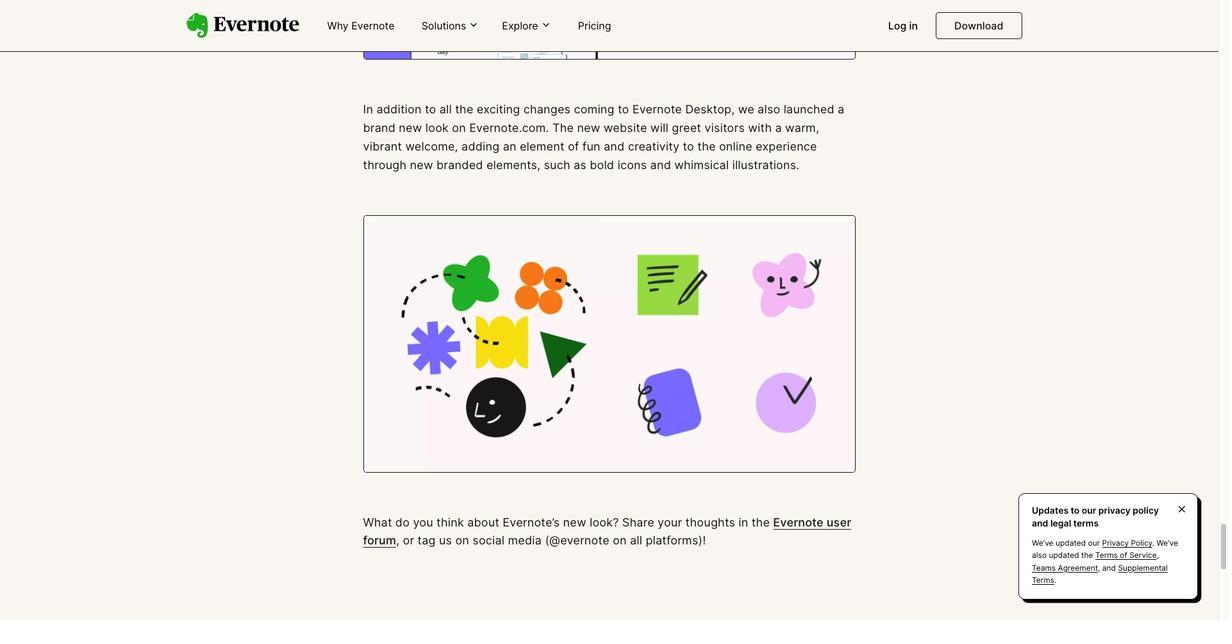 Task type: describe. For each thing, give the bounding box(es) containing it.
supplemental terms link
[[1032, 563, 1168, 585]]

will
[[651, 121, 669, 135]]

download
[[954, 19, 1003, 32]]

and inside the terms of service , teams agreement , and
[[1102, 563, 1116, 573]]

terms inside 'supplemental terms'
[[1032, 575, 1054, 585]]

the inside . we've also updated the
[[1081, 551, 1093, 560]]

1 horizontal spatial a
[[838, 103, 844, 116]]

log in
[[888, 19, 918, 32]]

to up the 'website'
[[618, 103, 629, 116]]

as
[[574, 158, 586, 171]]

in addition to all the exciting changes coming to evernote desktop, we also launched a brand new look on evernote.com. the new website will greet visitors with a warm, vibrant welcome, adding an element of fun and creativity to the online experience through new branded elements, such as bold icons and whimsical illustrations.
[[363, 103, 844, 171]]

(@evernote
[[545, 534, 609, 548]]

also inside . we've also updated the
[[1032, 551, 1047, 560]]

branded
[[437, 158, 483, 171]]

we've updated our privacy policy
[[1032, 539, 1152, 548]]

log
[[888, 19, 907, 32]]

do
[[395, 516, 410, 529]]

explore button
[[498, 18, 555, 33]]

all inside the in addition to all the exciting changes coming to evernote desktop, we also launched a brand new look on evernote.com. the new website will greet visitors with a warm, vibrant welcome, adding an element of fun and creativity to the online experience through new branded elements, such as bold icons and whimsical illustrations.
[[440, 103, 452, 116]]

addition
[[377, 103, 422, 116]]

2 vertical spatial ,
[[1098, 563, 1100, 573]]

pricing link
[[570, 14, 619, 38]]

we've inside . we've also updated the
[[1157, 539, 1178, 548]]

1 vertical spatial all
[[630, 534, 642, 548]]

terms inside the terms of service , teams agreement , and
[[1095, 551, 1118, 560]]

such
[[544, 158, 570, 171]]

privacy
[[1102, 539, 1129, 548]]

thoughts
[[686, 516, 735, 529]]

terms
[[1073, 518, 1099, 529]]

. for .
[[1054, 575, 1056, 585]]

policy
[[1131, 539, 1152, 548]]

evernote user forum link
[[363, 516, 851, 548]]

experience
[[756, 140, 817, 153]]

elements,
[[486, 158, 540, 171]]

teams
[[1032, 563, 1056, 573]]

adding
[[462, 140, 500, 153]]

privacy policy link
[[1102, 539, 1152, 548]]

or
[[403, 534, 414, 548]]

. for . we've also updated the
[[1152, 539, 1155, 548]]

through
[[363, 158, 407, 171]]

terms of service link
[[1095, 551, 1157, 560]]

supplemental terms
[[1032, 563, 1168, 585]]

us
[[439, 534, 452, 548]]

the right thoughts at the right bottom of page
[[752, 516, 770, 529]]

our for privacy
[[1082, 505, 1096, 516]]

brand
[[363, 121, 396, 135]]

we
[[738, 103, 754, 116]]

evernote user forum
[[363, 516, 851, 548]]

the up whimsical
[[698, 140, 716, 153]]

in inside 'link'
[[909, 19, 918, 32]]

element
[[520, 140, 564, 153]]

supplemental
[[1118, 563, 1168, 573]]

changes
[[523, 103, 571, 116]]

you
[[413, 516, 433, 529]]

download link
[[936, 12, 1022, 39]]

launched
[[784, 103, 834, 116]]

an
[[503, 140, 516, 153]]

website
[[604, 121, 647, 135]]

desktop,
[[685, 103, 735, 116]]

creativity
[[628, 140, 680, 153]]

of inside the terms of service , teams agreement , and
[[1120, 551, 1127, 560]]

, or tag us on social media (@evernote on all platforms)!
[[396, 534, 706, 548]]

online
[[719, 140, 752, 153]]

new down addition
[[399, 121, 422, 135]]

greet
[[672, 121, 701, 135]]

and down the 'website'
[[604, 140, 625, 153]]

pricing
[[578, 19, 611, 32]]

new down the welcome,
[[410, 158, 433, 171]]

on right us
[[455, 534, 469, 548]]

tag
[[418, 534, 436, 548]]

evernote inside the in addition to all the exciting changes coming to evernote desktop, we also launched a brand new look on evernote.com. the new website will greet visitors with a warm, vibrant welcome, adding an element of fun and creativity to the online experience through new branded elements, such as bold icons and whimsical illustrations.
[[632, 103, 682, 116]]

visitors
[[705, 121, 745, 135]]

solutions
[[422, 19, 466, 32]]

to up look
[[425, 103, 436, 116]]

explore
[[502, 19, 538, 32]]

the
[[552, 121, 574, 135]]

new up (@evernote at the bottom of the page
[[563, 516, 586, 529]]

to down greet
[[683, 140, 694, 153]]

in
[[363, 103, 373, 116]]



Task type: vqa. For each thing, say whether or not it's contained in the screenshot.
why evernote link
yes



Task type: locate. For each thing, give the bounding box(es) containing it.
forum
[[363, 534, 396, 548]]

0 vertical spatial ,
[[396, 534, 399, 548]]

1 horizontal spatial also
[[1032, 551, 1047, 560]]

terms of service , teams agreement , and
[[1032, 551, 1159, 573]]

,
[[396, 534, 399, 548], [1157, 551, 1159, 560], [1098, 563, 1100, 573]]

legal
[[1050, 518, 1071, 529]]

evernote.com.
[[469, 121, 549, 135]]

0 horizontal spatial a
[[775, 121, 782, 135]]

0 horizontal spatial ,
[[396, 534, 399, 548]]

new
[[399, 121, 422, 135], [577, 121, 600, 135], [410, 158, 433, 171], [563, 516, 586, 529]]

0 vertical spatial .
[[1152, 539, 1155, 548]]

illustrations.
[[732, 158, 800, 171]]

agreement
[[1058, 563, 1098, 573]]

fun
[[582, 140, 600, 153]]

, down . we've also updated the
[[1098, 563, 1100, 573]]

on right look
[[452, 121, 466, 135]]

on down look?
[[613, 534, 627, 548]]

0 vertical spatial of
[[568, 140, 579, 153]]

welcome,
[[405, 140, 458, 153]]

0 horizontal spatial all
[[440, 103, 452, 116]]

0 horizontal spatial in
[[739, 516, 748, 529]]

1 horizontal spatial we've
[[1157, 539, 1178, 548]]

evernote up will
[[632, 103, 682, 116]]

new evernote website — illustrations image
[[363, 216, 855, 473]]

the left exciting
[[455, 103, 473, 116]]

, left or
[[396, 534, 399, 548]]

0 horizontal spatial we've
[[1032, 539, 1054, 548]]

1 vertical spatial in
[[739, 516, 748, 529]]

all
[[440, 103, 452, 116], [630, 534, 642, 548]]

0 horizontal spatial also
[[758, 103, 780, 116]]

also
[[758, 103, 780, 116], [1032, 551, 1047, 560]]

evernote right why
[[351, 19, 395, 32]]

coming
[[574, 103, 615, 116]]

share
[[622, 516, 654, 529]]

1 vertical spatial our
[[1088, 539, 1100, 548]]

warm,
[[785, 121, 819, 135]]

1 vertical spatial of
[[1120, 551, 1127, 560]]

media
[[508, 534, 542, 548]]

on inside the in addition to all the exciting changes coming to evernote desktop, we also launched a brand new look on evernote.com. the new website will greet visitors with a warm, vibrant welcome, adding an element of fun and creativity to the online experience through new branded elements, such as bold icons and whimsical illustrations.
[[452, 121, 466, 135]]

policy
[[1133, 505, 1159, 516]]

0 horizontal spatial .
[[1054, 575, 1056, 585]]

updated up teams agreement link
[[1049, 551, 1079, 560]]

terms
[[1095, 551, 1118, 560], [1032, 575, 1054, 585]]

think
[[437, 516, 464, 529]]

2 we've from the left
[[1157, 539, 1178, 548]]

and down creativity
[[650, 158, 671, 171]]

to inside updates to our privacy policy and legal terms
[[1071, 505, 1080, 516]]

a right launched
[[838, 103, 844, 116]]

your
[[658, 516, 682, 529]]

our up the terms of service , teams agreement , and
[[1088, 539, 1100, 548]]

1 vertical spatial updated
[[1049, 551, 1079, 560]]

bold
[[590, 158, 614, 171]]

what do you think about evernote's new look? share your thoughts in the
[[363, 516, 773, 529]]

teams agreement link
[[1032, 563, 1098, 573]]

0 vertical spatial all
[[440, 103, 452, 116]]

. we've also updated the
[[1032, 539, 1178, 560]]

1 horizontal spatial in
[[909, 19, 918, 32]]

whimsical
[[674, 158, 729, 171]]

evernote left user
[[773, 516, 823, 529]]

and
[[604, 140, 625, 153], [650, 158, 671, 171], [1032, 518, 1048, 529], [1102, 563, 1116, 573]]

and down updates
[[1032, 518, 1048, 529]]

also up with
[[758, 103, 780, 116]]

. down teams agreement link
[[1054, 575, 1056, 585]]

0 vertical spatial our
[[1082, 505, 1096, 516]]

1 vertical spatial evernote
[[632, 103, 682, 116]]

a right with
[[775, 121, 782, 135]]

we've up the teams
[[1032, 539, 1054, 548]]

why
[[327, 19, 349, 32]]

1 horizontal spatial all
[[630, 534, 642, 548]]

. inside . we've also updated the
[[1152, 539, 1155, 548]]

why evernote
[[327, 19, 395, 32]]

1 vertical spatial .
[[1054, 575, 1056, 585]]

look
[[425, 121, 449, 135]]

2 horizontal spatial evernote
[[773, 516, 823, 529]]

privacy
[[1099, 505, 1131, 516]]

, up the "supplemental"
[[1157, 551, 1159, 560]]

vibrant
[[363, 140, 402, 153]]

to up terms
[[1071, 505, 1080, 516]]

1 horizontal spatial evernote
[[632, 103, 682, 116]]

and down . we've also updated the
[[1102, 563, 1116, 573]]

updates to our privacy policy and legal terms
[[1032, 505, 1159, 529]]

updated down legal
[[1056, 539, 1086, 548]]

in right thoughts at the right bottom of page
[[739, 516, 748, 529]]

the down we've updated our privacy policy
[[1081, 551, 1093, 560]]

we've right policy
[[1157, 539, 1178, 548]]

2 vertical spatial evernote
[[773, 516, 823, 529]]

updated
[[1056, 539, 1086, 548], [1049, 551, 1079, 560]]

our inside updates to our privacy policy and legal terms
[[1082, 505, 1096, 516]]

1 vertical spatial terms
[[1032, 575, 1054, 585]]

icons
[[618, 158, 647, 171]]

of left fun
[[568, 140, 579, 153]]

social
[[473, 534, 505, 548]]

log in link
[[881, 14, 926, 38]]

evernote logo image
[[186, 13, 299, 38]]

0 horizontal spatial evernote
[[351, 19, 395, 32]]

to
[[425, 103, 436, 116], [618, 103, 629, 116], [683, 140, 694, 153], [1071, 505, 1080, 516]]

and inside updates to our privacy policy and legal terms
[[1032, 518, 1048, 529]]

of inside the in addition to all the exciting changes coming to evernote desktop, we also launched a brand new look on evernote.com. the new website will greet visitors with a warm, vibrant welcome, adding an element of fun and creativity to the online experience through new branded elements, such as bold icons and whimsical illustrations.
[[568, 140, 579, 153]]

1 horizontal spatial terms
[[1095, 551, 1118, 560]]

why evernote link
[[320, 14, 402, 38]]

1 horizontal spatial of
[[1120, 551, 1127, 560]]

. up service
[[1152, 539, 1155, 548]]

our up terms
[[1082, 505, 1096, 516]]

0 vertical spatial in
[[909, 19, 918, 32]]

what
[[363, 516, 392, 529]]

evernote
[[351, 19, 395, 32], [632, 103, 682, 116], [773, 516, 823, 529]]

about
[[467, 516, 499, 529]]

1 vertical spatial ,
[[1157, 551, 1159, 560]]

updates
[[1032, 505, 1069, 516]]

2 horizontal spatial ,
[[1157, 551, 1159, 560]]

solutions button
[[418, 18, 483, 33]]

1 vertical spatial also
[[1032, 551, 1047, 560]]

1 horizontal spatial ,
[[1098, 563, 1100, 573]]

of down privacy policy link
[[1120, 551, 1127, 560]]

updated inside . we've also updated the
[[1049, 551, 1079, 560]]

new up fun
[[577, 121, 600, 135]]

of
[[568, 140, 579, 153], [1120, 551, 1127, 560]]

1 vertical spatial a
[[775, 121, 782, 135]]

our for privacy
[[1088, 539, 1100, 548]]

also up the teams
[[1032, 551, 1047, 560]]

our
[[1082, 505, 1096, 516], [1088, 539, 1100, 548]]

user
[[827, 516, 851, 529]]

terms down the teams
[[1032, 575, 1054, 585]]

terms down privacy
[[1095, 551, 1118, 560]]

also inside the in addition to all the exciting changes coming to evernote desktop, we also launched a brand new look on evernote.com. the new website will greet visitors with a warm, vibrant welcome, adding an element of fun and creativity to the online experience through new branded elements, such as bold icons and whimsical illustrations.
[[758, 103, 780, 116]]

0 vertical spatial a
[[838, 103, 844, 116]]

0 vertical spatial updated
[[1056, 539, 1086, 548]]

all down share
[[630, 534, 642, 548]]

in right "log"
[[909, 19, 918, 32]]

evernote inside evernote user forum
[[773, 516, 823, 529]]

0 vertical spatial evernote
[[351, 19, 395, 32]]

0 horizontal spatial of
[[568, 140, 579, 153]]

0 vertical spatial also
[[758, 103, 780, 116]]

service
[[1129, 551, 1157, 560]]

all up look
[[440, 103, 452, 116]]

1 we've from the left
[[1032, 539, 1054, 548]]

exciting
[[477, 103, 520, 116]]

we've
[[1032, 539, 1054, 548], [1157, 539, 1178, 548]]

0 horizontal spatial terms
[[1032, 575, 1054, 585]]

1 horizontal spatial .
[[1152, 539, 1155, 548]]

with
[[748, 121, 772, 135]]

0 vertical spatial terms
[[1095, 551, 1118, 560]]

evernote's
[[503, 516, 560, 529]]

look?
[[590, 516, 619, 529]]

.
[[1152, 539, 1155, 548], [1054, 575, 1056, 585]]

platforms)!
[[646, 534, 706, 548]]

in
[[909, 19, 918, 32], [739, 516, 748, 529]]



